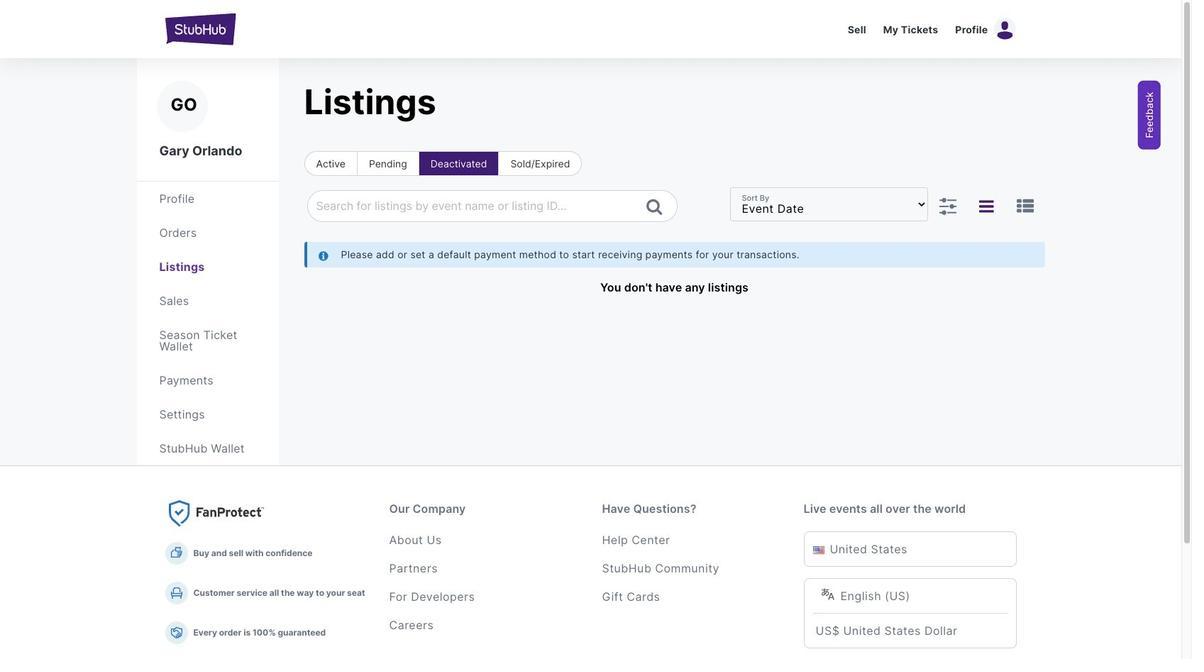 Task type: describe. For each thing, give the bounding box(es) containing it.
stubhub image
[[165, 11, 236, 47]]

Search for listings by event name or listing ID... text field
[[308, 191, 632, 222]]



Task type: vqa. For each thing, say whether or not it's contained in the screenshot.
stubhub image
yes



